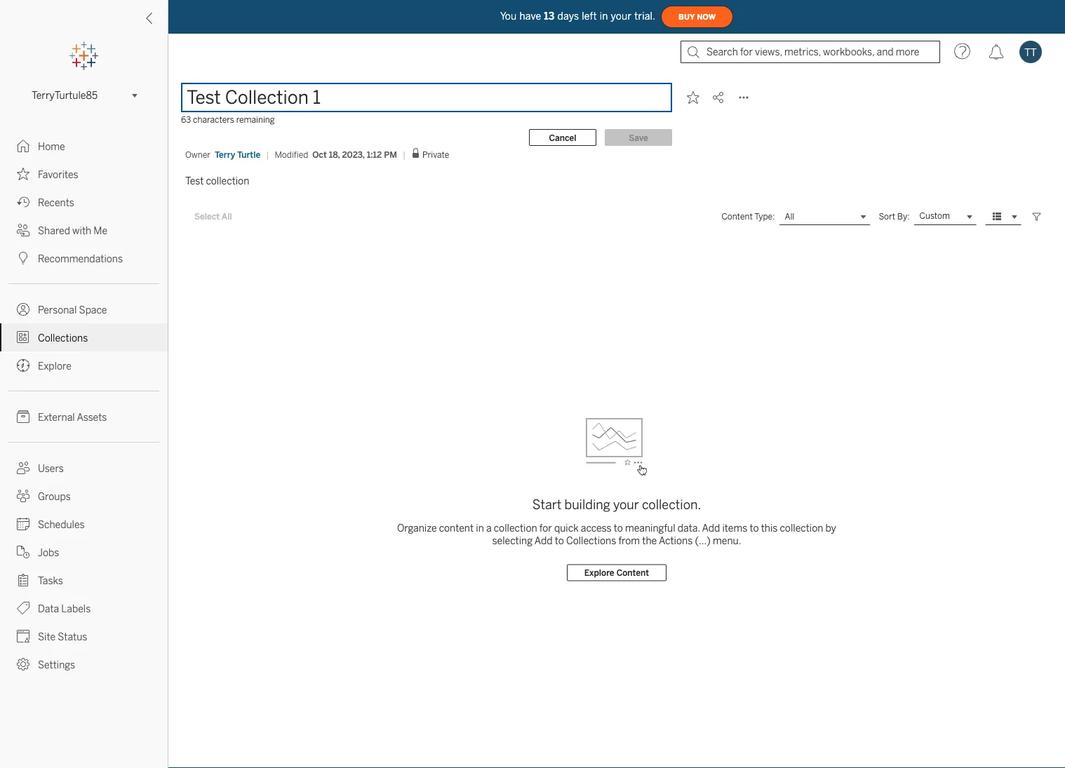 Task type: locate. For each thing, give the bounding box(es) containing it.
collections down personal
[[38, 332, 88, 344]]

Search for views, metrics, workbooks, and more text field
[[681, 41, 941, 63]]

labels
[[61, 603, 91, 615]]

assets
[[77, 412, 107, 423]]

content left the type:
[[722, 212, 753, 222]]

buy now
[[679, 12, 716, 21]]

from
[[619, 536, 640, 547]]

data.
[[678, 523, 700, 535]]

personal space link
[[0, 296, 168, 324]]

content down from
[[617, 568, 649, 578]]

all button
[[780, 208, 871, 225]]

personal
[[38, 304, 77, 316]]

collection
[[206, 175, 249, 187], [494, 523, 538, 535], [780, 523, 824, 535]]

2 | from the left
[[403, 150, 406, 160]]

me
[[94, 225, 108, 237]]

start building your collection.
[[533, 497, 702, 512]]

1 vertical spatial explore
[[585, 568, 615, 578]]

shared
[[38, 225, 70, 237]]

remaining
[[236, 114, 275, 125]]

1 vertical spatial content
[[617, 568, 649, 578]]

collection left by
[[780, 523, 824, 535]]

status
[[58, 631, 87, 643]]

all right the type:
[[785, 212, 795, 222]]

recommendations link
[[0, 244, 168, 272]]

1 vertical spatial in
[[476, 523, 484, 535]]

a
[[486, 523, 492, 535]]

all inside all dropdown button
[[785, 212, 795, 222]]

1 vertical spatial add
[[535, 536, 553, 547]]

0 horizontal spatial collections
[[38, 332, 88, 344]]

1 horizontal spatial collection
[[494, 523, 538, 535]]

0 horizontal spatial in
[[476, 523, 484, 535]]

all
[[222, 212, 232, 222], [785, 212, 795, 222]]

the
[[643, 536, 657, 547]]

to left this
[[750, 523, 759, 535]]

1 all from the left
[[222, 212, 232, 222]]

all right select
[[222, 212, 232, 222]]

content
[[439, 523, 474, 535]]

explore for explore content
[[585, 568, 615, 578]]

| right pm
[[403, 150, 406, 160]]

settings link
[[0, 651, 168, 679]]

collections inside collections link
[[38, 332, 88, 344]]

collection up selecting
[[494, 523, 538, 535]]

|
[[266, 150, 269, 160], [403, 150, 406, 160]]

explore inside button
[[585, 568, 615, 578]]

explore
[[38, 361, 72, 372], [585, 568, 615, 578]]

0 vertical spatial your
[[611, 10, 632, 22]]

0 horizontal spatial add
[[535, 536, 553, 547]]

content type:
[[722, 212, 775, 222]]

0 horizontal spatial content
[[617, 568, 649, 578]]

data
[[38, 603, 59, 615]]

recents
[[38, 197, 74, 209]]

1 horizontal spatial collections
[[567, 536, 617, 547]]

left
[[582, 10, 597, 22]]

main navigation. press the up and down arrow keys to access links. element
[[0, 132, 168, 679]]

| right turtle
[[266, 150, 269, 160]]

you
[[500, 10, 517, 22]]

by
[[826, 523, 837, 535]]

explore down collections link
[[38, 361, 72, 372]]

2 all from the left
[[785, 212, 795, 222]]

explore down "organize content in a collection for quick access to meaningful data. add items to this collection by selecting add to collections from the actions (...) menu."
[[585, 568, 615, 578]]

2023,
[[342, 150, 365, 160]]

in left a
[[476, 523, 484, 535]]

0 vertical spatial explore
[[38, 361, 72, 372]]

0 horizontal spatial |
[[266, 150, 269, 160]]

jobs link
[[0, 538, 168, 567]]

your left the trial.
[[611, 10, 632, 22]]

tasks link
[[0, 567, 168, 595]]

explore inside main navigation. press the up and down arrow keys to access links. element
[[38, 361, 72, 372]]

1 horizontal spatial explore
[[585, 568, 615, 578]]

organize
[[397, 523, 437, 535]]

to up from
[[614, 523, 623, 535]]

shared with me
[[38, 225, 108, 237]]

in right left
[[600, 10, 608, 22]]

site status link
[[0, 623, 168, 651]]

collections down "access"
[[567, 536, 617, 547]]

select
[[194, 212, 220, 222]]

collection down terry
[[206, 175, 249, 187]]

space
[[79, 304, 107, 316]]

turtle
[[237, 150, 261, 160]]

2 horizontal spatial collection
[[780, 523, 824, 535]]

site status
[[38, 631, 87, 643]]

external assets
[[38, 412, 107, 423]]

1 horizontal spatial add
[[702, 523, 720, 535]]

0 vertical spatial collections
[[38, 332, 88, 344]]

custom
[[920, 211, 951, 221]]

in
[[600, 10, 608, 22], [476, 523, 484, 535]]

to
[[614, 523, 623, 535], [750, 523, 759, 535], [555, 536, 564, 547]]

0 vertical spatial content
[[722, 212, 753, 222]]

recommendations
[[38, 253, 123, 265]]

1 horizontal spatial all
[[785, 212, 795, 222]]

schedules
[[38, 519, 85, 531]]

collections
[[38, 332, 88, 344], [567, 536, 617, 547]]

access
[[581, 523, 612, 535]]

18,
[[329, 150, 340, 160]]

1 vertical spatial collections
[[567, 536, 617, 547]]

0 vertical spatial add
[[702, 523, 720, 535]]

0 horizontal spatial explore
[[38, 361, 72, 372]]

1 horizontal spatial |
[[403, 150, 406, 160]]

1 horizontal spatial in
[[600, 10, 608, 22]]

content
[[722, 212, 753, 222], [617, 568, 649, 578]]

1 horizontal spatial to
[[614, 523, 623, 535]]

to down 'quick'
[[555, 536, 564, 547]]

0 horizontal spatial all
[[222, 212, 232, 222]]

menu.
[[713, 536, 742, 547]]

add down for
[[535, 536, 553, 547]]

your up "organize content in a collection for quick access to meaningful data. add items to this collection by selecting add to collections from the actions (...) menu."
[[614, 497, 639, 512]]

1 horizontal spatial content
[[722, 212, 753, 222]]

2 horizontal spatial to
[[750, 523, 759, 535]]

add
[[702, 523, 720, 535], [535, 536, 553, 547]]

type:
[[755, 212, 775, 222]]

list view image
[[991, 211, 1004, 223]]

groups link
[[0, 482, 168, 510]]

groups
[[38, 491, 71, 503]]

explore for explore
[[38, 361, 72, 372]]

schedules link
[[0, 510, 168, 538]]

add up (...)
[[702, 523, 720, 535]]



Task type: describe. For each thing, give the bounding box(es) containing it.
tasks
[[38, 575, 63, 587]]

buy
[[679, 12, 695, 21]]

Collection Name text field
[[181, 83, 673, 112]]

cancel button
[[529, 129, 597, 146]]

collections inside "organize content in a collection for quick access to meaningful data. add items to this collection by selecting add to collections from the actions (...) menu."
[[567, 536, 617, 547]]

cancel
[[549, 133, 577, 143]]

explore link
[[0, 352, 168, 380]]

start
[[533, 497, 562, 512]]

0 horizontal spatial collection
[[206, 175, 249, 187]]

data labels link
[[0, 595, 168, 623]]

shared with me link
[[0, 216, 168, 244]]

site
[[38, 631, 56, 643]]

external
[[38, 412, 75, 423]]

external assets link
[[0, 403, 168, 431]]

meaningful
[[625, 523, 676, 535]]

terry
[[215, 150, 235, 160]]

select all button
[[185, 208, 241, 225]]

sort
[[879, 212, 896, 222]]

for
[[540, 523, 552, 535]]

owner terry turtle | modified oct 18, 2023, 1:12 pm |
[[185, 150, 406, 160]]

collections link
[[0, 324, 168, 352]]

days
[[558, 10, 579, 22]]

terry turtle link
[[215, 148, 261, 161]]

by:
[[898, 212, 910, 222]]

select all
[[194, 212, 232, 222]]

trial.
[[635, 10, 656, 22]]

63 characters remaining
[[181, 114, 275, 125]]

test
[[185, 175, 204, 187]]

you have 13 days left in your trial.
[[500, 10, 656, 22]]

this
[[761, 523, 778, 535]]

1 | from the left
[[266, 150, 269, 160]]

13
[[544, 10, 555, 22]]

0 vertical spatial in
[[600, 10, 608, 22]]

explore content
[[585, 568, 649, 578]]

all inside select all button
[[222, 212, 232, 222]]

building
[[565, 497, 611, 512]]

0 horizontal spatial to
[[555, 536, 564, 547]]

now
[[697, 12, 716, 21]]

users
[[38, 463, 64, 475]]

selecting
[[493, 536, 533, 547]]

owner
[[185, 150, 211, 160]]

modified
[[275, 150, 308, 160]]

favorites
[[38, 169, 78, 180]]

data labels
[[38, 603, 91, 615]]

organize content in a collection for quick access to meaningful data. add items to this collection by selecting add to collections from the actions (...) menu.
[[397, 523, 837, 547]]

sort by:
[[879, 212, 910, 222]]

items
[[723, 523, 748, 535]]

in inside "organize content in a collection for quick access to meaningful data. add items to this collection by selecting add to collections from the actions (...) menu."
[[476, 523, 484, 535]]

1:12
[[367, 150, 382, 160]]

1 vertical spatial your
[[614, 497, 639, 512]]

collection.
[[642, 497, 702, 512]]

home
[[38, 141, 65, 152]]

buy now button
[[661, 6, 734, 28]]

home link
[[0, 132, 168, 160]]

63
[[181, 114, 191, 125]]

settings
[[38, 660, 75, 671]]

explore content button
[[567, 565, 667, 582]]

recents link
[[0, 188, 168, 216]]

personal space
[[38, 304, 107, 316]]

favorites link
[[0, 160, 168, 188]]

oct
[[313, 150, 327, 160]]

pm
[[384, 150, 397, 160]]

private
[[423, 150, 450, 160]]

characters
[[193, 114, 234, 125]]

content inside button
[[617, 568, 649, 578]]

quick
[[555, 523, 579, 535]]

test collection
[[185, 175, 249, 187]]

actions
[[659, 536, 693, 547]]

jobs
[[38, 547, 59, 559]]

have
[[520, 10, 541, 22]]

navigation panel element
[[0, 42, 168, 679]]

terryturtule85 button
[[26, 87, 142, 104]]

terryturtule85
[[32, 90, 98, 101]]

(...)
[[695, 536, 711, 547]]

custom button
[[914, 208, 977, 225]]



Task type: vqa. For each thing, say whether or not it's contained in the screenshot.
Shared with Me on the left of page
yes



